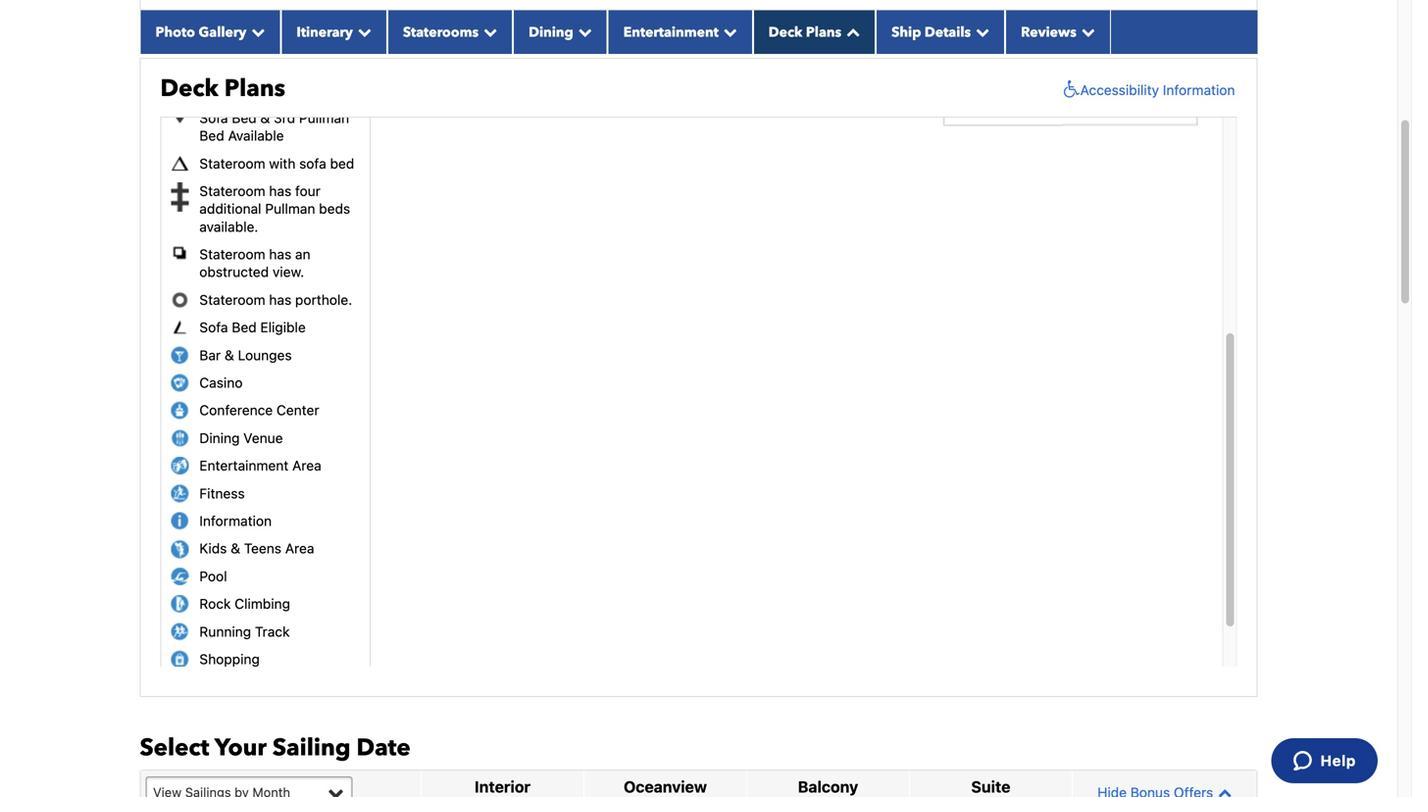 Task type: vqa. For each thing, say whether or not it's contained in the screenshot.
bottom chevron up icon
yes



Task type: locate. For each thing, give the bounding box(es) containing it.
information down the fitness
[[199, 513, 272, 529]]

dining for dining
[[529, 23, 574, 41]]

stateroom for stateroom has an obstructed view.
[[199, 246, 265, 262]]

obstructed
[[199, 264, 269, 280]]

2 sofa from the top
[[199, 319, 228, 336]]

deck down photo gallery
[[160, 72, 218, 105]]

has up view.
[[269, 246, 292, 262]]

has inside stateroom has four additional pullman beds available.
[[269, 183, 292, 199]]

1 vertical spatial dining
[[199, 430, 240, 446]]

1 vertical spatial entertainment
[[199, 458, 289, 474]]

select your sailing date
[[140, 732, 411, 764]]

1 horizontal spatial plans
[[806, 23, 842, 41]]

3 stateroom from the top
[[199, 246, 265, 262]]

stateroom inside stateroom has an obstructed view.
[[199, 246, 265, 262]]

stateroom inside stateroom has four additional pullman beds available.
[[199, 183, 265, 199]]

chevron down image left reviews
[[971, 25, 990, 39]]

&
[[260, 110, 270, 126], [225, 347, 234, 363], [231, 541, 240, 557]]

deck
[[769, 23, 803, 41], [160, 72, 218, 105]]

pool
[[199, 568, 227, 584]]

0 vertical spatial deck plans
[[769, 23, 842, 41]]

available
[[228, 128, 284, 144]]

0 horizontal spatial deck plans
[[160, 72, 285, 105]]

chevron down image inside staterooms dropdown button
[[479, 25, 497, 39]]

pullman inside stateroom has four additional pullman beds available.
[[265, 201, 315, 217]]

stateroom up obstructed
[[199, 246, 265, 262]]

1 vertical spatial bed
[[199, 128, 224, 144]]

1 vertical spatial information
[[199, 513, 272, 529]]

bed up bar & lounges
[[232, 319, 257, 336]]

chevron down image for photo gallery
[[247, 25, 265, 39]]

porthole.
[[295, 292, 352, 308]]

plans left ship
[[806, 23, 842, 41]]

chevron down image left deck plans dropdown button
[[719, 25, 737, 39]]

stateroom up additional
[[199, 183, 265, 199]]

chevron down image inside photo gallery 'dropdown button'
[[247, 25, 265, 39]]

photo gallery
[[155, 23, 247, 41]]

photo
[[155, 23, 195, 41]]

chevron down image inside reviews 'dropdown button'
[[1077, 25, 1095, 39]]

information
[[1163, 82, 1235, 98], [199, 513, 272, 529]]

main content
[[130, 0, 1268, 797]]

stateroom for stateroom has four additional pullman beds available.
[[199, 183, 265, 199]]

1 horizontal spatial deck
[[769, 23, 803, 41]]

venue
[[243, 430, 283, 446]]

sofa up bar
[[199, 319, 228, 336]]

chevron down image inside itinerary 'dropdown button'
[[353, 25, 372, 39]]

2 has from the top
[[269, 246, 292, 262]]

bar
[[199, 347, 221, 363]]

kids & teens area
[[199, 541, 314, 557]]

stateroom has an obstructed view.
[[199, 246, 311, 280]]

stateroom down obstructed
[[199, 292, 265, 308]]

chevron down image left entertainment dropdown button
[[574, 25, 592, 39]]

plans
[[806, 23, 842, 41], [224, 72, 285, 105]]

0 vertical spatial pullman
[[299, 110, 349, 126]]

chevron down image left itinerary
[[247, 25, 265, 39]]

information right accessibility
[[1163, 82, 1235, 98]]

eligible
[[260, 319, 306, 336]]

an
[[295, 246, 311, 262]]

has
[[269, 183, 292, 199], [269, 246, 292, 262], [269, 292, 292, 308]]

chevron down image
[[247, 25, 265, 39], [574, 25, 592, 39], [719, 25, 737, 39], [971, 25, 990, 39], [1077, 25, 1095, 39]]

center
[[277, 402, 319, 419]]

1 vertical spatial deck
[[160, 72, 218, 105]]

pullman
[[299, 110, 349, 126], [265, 201, 315, 217]]

dining inside dining dropdown button
[[529, 23, 574, 41]]

chevron down image for reviews
[[1077, 25, 1095, 39]]

area down center
[[292, 458, 321, 474]]

itinerary button
[[281, 10, 387, 54]]

0 vertical spatial entertainment
[[624, 23, 719, 41]]

has up eligible
[[269, 292, 292, 308]]

0 vertical spatial sofa
[[199, 110, 228, 126]]

ship
[[892, 23, 921, 41]]

chevron down image inside ship details dropdown button
[[971, 25, 990, 39]]

bed for sofa bed & 3rd pullman bed available
[[232, 110, 257, 126]]

1 vertical spatial plans
[[224, 72, 285, 105]]

area
[[292, 458, 321, 474], [285, 541, 314, 557]]

dining
[[529, 23, 574, 41], [199, 430, 240, 446]]

sofa bed & 3rd pullman bed available
[[199, 110, 349, 144]]

2 vertical spatial has
[[269, 292, 292, 308]]

bed left available
[[199, 128, 224, 144]]

4 stateroom from the top
[[199, 292, 265, 308]]

oceanview
[[624, 778, 707, 796]]

4 chevron down image from the left
[[971, 25, 990, 39]]

date
[[357, 732, 411, 764]]

0 vertical spatial bed
[[232, 110, 257, 126]]

photo gallery button
[[140, 10, 281, 54]]

0 vertical spatial &
[[260, 110, 270, 126]]

& right kids
[[231, 541, 240, 557]]

pullman right 3rd
[[299, 110, 349, 126]]

chevron down image left dining dropdown button
[[479, 25, 497, 39]]

1 vertical spatial pullman
[[265, 201, 315, 217]]

pullman down four in the left top of the page
[[265, 201, 315, 217]]

chevron down image
[[353, 25, 372, 39], [479, 25, 497, 39]]

bed up available
[[232, 110, 257, 126]]

rock climbing
[[199, 596, 290, 612]]

2 vertical spatial &
[[231, 541, 240, 557]]

deck plans
[[769, 23, 842, 41], [160, 72, 285, 105]]

deck left chevron up image
[[769, 23, 803, 41]]

wheelchair image
[[1059, 80, 1081, 99]]

has inside stateroom has an obstructed view.
[[269, 246, 292, 262]]

kids
[[199, 541, 227, 557]]

1 chevron down image from the left
[[353, 25, 372, 39]]

sofa inside sofa bed & 3rd pullman bed available
[[199, 110, 228, 126]]

pullman inside sofa bed & 3rd pullman bed available
[[299, 110, 349, 126]]

1 vertical spatial sofa
[[199, 319, 228, 336]]

stateroom
[[199, 155, 265, 171], [199, 183, 265, 199], [199, 246, 265, 262], [199, 292, 265, 308]]

2 stateroom from the top
[[199, 183, 265, 199]]

staterooms
[[403, 23, 479, 41]]

teens
[[244, 541, 282, 557]]

entertainment
[[624, 23, 719, 41], [199, 458, 289, 474]]

1 vertical spatial &
[[225, 347, 234, 363]]

dining venue
[[199, 430, 283, 446]]

1 has from the top
[[269, 183, 292, 199]]

2 vertical spatial bed
[[232, 319, 257, 336]]

0 vertical spatial has
[[269, 183, 292, 199]]

1 sofa from the top
[[199, 110, 228, 126]]

0 horizontal spatial chevron down image
[[353, 25, 372, 39]]

chevron down image inside entertainment dropdown button
[[719, 25, 737, 39]]

stateroom down available
[[199, 155, 265, 171]]

0 horizontal spatial deck
[[160, 72, 218, 105]]

chevron up image
[[1214, 786, 1232, 797]]

beds
[[319, 201, 350, 217]]

chevron down image for ship details
[[971, 25, 990, 39]]

2 chevron down image from the left
[[574, 25, 592, 39]]

sofa
[[299, 155, 326, 171]]

sofa up available
[[199, 110, 228, 126]]

1 stateroom from the top
[[199, 155, 265, 171]]

conference
[[199, 402, 273, 419]]

1 horizontal spatial entertainment
[[624, 23, 719, 41]]

chevron down image inside dining dropdown button
[[574, 25, 592, 39]]

0 horizontal spatial dining
[[199, 430, 240, 446]]

chevron down image left staterooms
[[353, 25, 372, 39]]

2 chevron down image from the left
[[479, 25, 497, 39]]

0 vertical spatial information
[[1163, 82, 1235, 98]]

chevron down image for staterooms
[[479, 25, 497, 39]]

5 chevron down image from the left
[[1077, 25, 1095, 39]]

details
[[925, 23, 971, 41]]

lounges
[[238, 347, 292, 363]]

& for teens
[[231, 541, 240, 557]]

1 chevron down image from the left
[[247, 25, 265, 39]]

conference center
[[199, 402, 319, 419]]

select
[[140, 732, 209, 764]]

0 vertical spatial dining
[[529, 23, 574, 41]]

plans inside dropdown button
[[806, 23, 842, 41]]

area right teens
[[285, 541, 314, 557]]

interior
[[475, 778, 531, 796]]

chevron down image up wheelchair image
[[1077, 25, 1095, 39]]

0 vertical spatial deck
[[769, 23, 803, 41]]

has for pullman
[[269, 183, 292, 199]]

1 vertical spatial has
[[269, 246, 292, 262]]

1 horizontal spatial dining
[[529, 23, 574, 41]]

& left 3rd
[[260, 110, 270, 126]]

& right bar
[[225, 347, 234, 363]]

1 horizontal spatial chevron down image
[[479, 25, 497, 39]]

stateroom for stateroom has porthole.
[[199, 292, 265, 308]]

sofa
[[199, 110, 228, 126], [199, 319, 228, 336]]

3 chevron down image from the left
[[719, 25, 737, 39]]

entertainment inside dropdown button
[[624, 23, 719, 41]]

plans up 3rd
[[224, 72, 285, 105]]

sailing
[[273, 732, 351, 764]]

has left four in the left top of the page
[[269, 183, 292, 199]]

0 horizontal spatial information
[[199, 513, 272, 529]]

1 horizontal spatial deck plans
[[769, 23, 842, 41]]

0 vertical spatial plans
[[806, 23, 842, 41]]

0 horizontal spatial entertainment
[[199, 458, 289, 474]]

bed
[[232, 110, 257, 126], [199, 128, 224, 144], [232, 319, 257, 336]]



Task type: describe. For each thing, give the bounding box(es) containing it.
running track
[[199, 624, 290, 640]]

pullman for additional
[[265, 201, 315, 217]]

with
[[269, 155, 296, 171]]

1 vertical spatial area
[[285, 541, 314, 557]]

bar & lounges
[[199, 347, 292, 363]]

entertainment area
[[199, 458, 321, 474]]

reviews
[[1021, 23, 1077, 41]]

ship details button
[[876, 10, 1006, 54]]

stateroom with sofa bed
[[199, 155, 354, 171]]

stateroom has four additional pullman beds available.
[[199, 183, 350, 235]]

staterooms button
[[387, 10, 513, 54]]

ship details
[[892, 23, 971, 41]]

& for lounges
[[225, 347, 234, 363]]

suite
[[971, 778, 1011, 796]]

sofa bed eligible
[[199, 319, 306, 336]]

deck plans inside dropdown button
[[769, 23, 842, 41]]

reviews button
[[1006, 10, 1111, 54]]

stateroom for stateroom with sofa bed
[[199, 155, 265, 171]]

deck inside dropdown button
[[769, 23, 803, 41]]

your
[[215, 732, 267, 764]]

chevron down image for dining
[[574, 25, 592, 39]]

rock
[[199, 596, 231, 612]]

view.
[[273, 264, 304, 280]]

shopping
[[199, 651, 260, 667]]

sofa for sofa bed & 3rd pullman bed available
[[199, 110, 228, 126]]

four
[[295, 183, 321, 199]]

entertainment for entertainment
[[624, 23, 719, 41]]

bed
[[330, 155, 354, 171]]

fitness
[[199, 485, 245, 502]]

& inside sofa bed & 3rd pullman bed available
[[260, 110, 270, 126]]

stateroom has porthole.
[[199, 292, 352, 308]]

pullman for 3rd
[[299, 110, 349, 126]]

bed for sofa bed eligible
[[232, 319, 257, 336]]

3rd
[[274, 110, 295, 126]]

chevron up image
[[842, 25, 860, 39]]

1 vertical spatial deck plans
[[160, 72, 285, 105]]

balcony
[[798, 778, 859, 796]]

main content containing deck plans
[[130, 0, 1268, 797]]

chevron down image for entertainment
[[719, 25, 737, 39]]

available.
[[199, 219, 258, 235]]

sofa for sofa bed eligible
[[199, 319, 228, 336]]

dining button
[[513, 10, 608, 54]]

casino
[[199, 375, 243, 391]]

additional
[[199, 201, 261, 217]]

0 horizontal spatial plans
[[224, 72, 285, 105]]

gallery
[[199, 23, 247, 41]]

deck plans button
[[753, 10, 876, 54]]

1 horizontal spatial information
[[1163, 82, 1235, 98]]

track
[[255, 624, 290, 640]]

chevron down image for itinerary
[[353, 25, 372, 39]]

accessibility
[[1081, 82, 1159, 98]]

itinerary
[[297, 23, 353, 41]]

running
[[199, 624, 251, 640]]

entertainment button
[[608, 10, 753, 54]]

0 vertical spatial area
[[292, 458, 321, 474]]

has for view.
[[269, 246, 292, 262]]

accessibility information link
[[1059, 80, 1235, 99]]

climbing
[[235, 596, 290, 612]]

dining for dining venue
[[199, 430, 240, 446]]

3 has from the top
[[269, 292, 292, 308]]

entertainment for entertainment area
[[199, 458, 289, 474]]

accessibility information
[[1081, 82, 1235, 98]]



